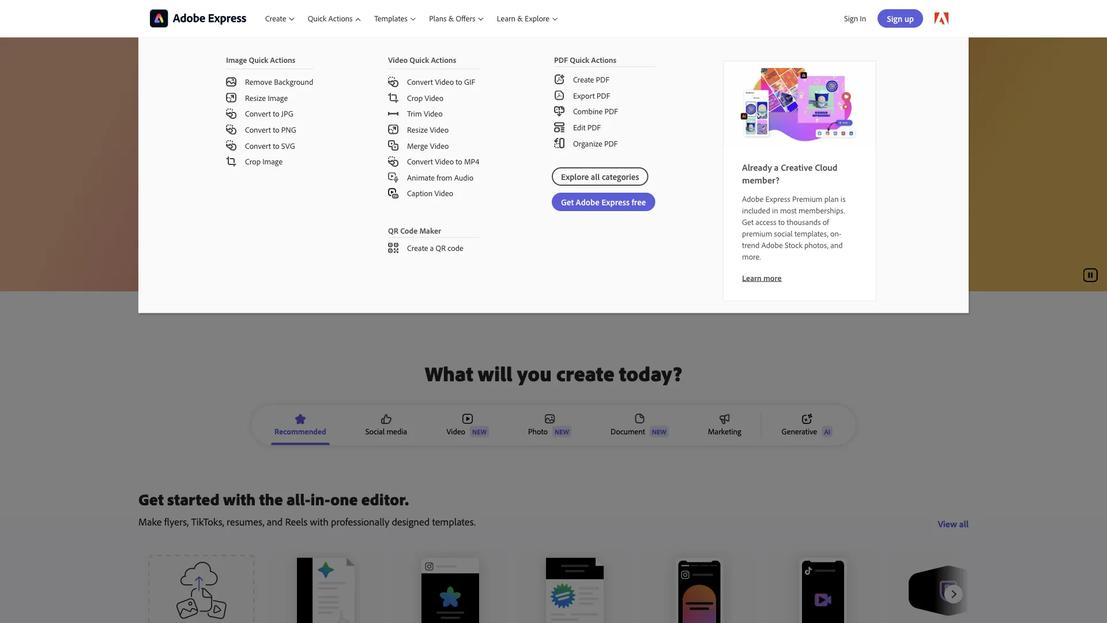 Task type: vqa. For each thing, say whether or not it's contained in the screenshot.
the Convert to SVG Link
yes



Task type: describe. For each thing, give the bounding box(es) containing it.
crop video icon image
[[388, 93, 399, 103]]

dream
[[464, 168, 491, 179]]

templates button
[[368, 0, 423, 37]]

convert for convert to jpg
[[245, 109, 271, 119]]

quick inside quick actions 'dropdown button'
[[308, 13, 327, 23]]

quick actions button
[[301, 0, 368, 37]]

pdf for organize
[[605, 138, 618, 148]]

video for resize video
[[430, 125, 449, 135]]

recommended
[[275, 426, 326, 437]]

animate
[[407, 172, 435, 182]]

a for create
[[430, 243, 434, 253]]

code
[[401, 225, 418, 236]]

bigger.
[[493, 168, 519, 179]]

organize pdf icon image
[[554, 138, 565, 148]]

convert for convert video to mp4
[[407, 156, 433, 166]]

1 horizontal spatial qr
[[436, 243, 446, 253]]

resize image link
[[208, 90, 332, 106]]

combine pdf
[[574, 106, 619, 116]]

what will you create today?
[[425, 360, 683, 387]]

to left gif
[[456, 77, 463, 87]]

create
[[557, 360, 615, 387]]

up.
[[241, 100, 293, 144]]

crop image link
[[208, 153, 332, 169]]

convert video to mp4
[[407, 156, 480, 166]]

resize video icon image
[[388, 124, 399, 135]]

get inside adobe express premium plan is included in most memberships. get access to thousands of premium social templates, on- trend adobe stock photos, and more.
[[743, 217, 754, 227]]

animate from audio
[[407, 172, 474, 182]]

resize image
[[245, 93, 288, 103]]

0 vertical spatial image
[[226, 55, 247, 65]]

actions for image quick actions
[[270, 55, 296, 65]]

convert to svg
[[245, 140, 295, 151]]

to left png on the top left of the page
[[273, 125, 280, 135]]

create for create
[[265, 13, 286, 23]]

learn for learn more
[[743, 273, 762, 283]]

create a qr code
[[407, 243, 464, 253]]

easier.
[[437, 168, 462, 179]]

plans & offers
[[429, 13, 476, 23]]

to inside adobe express premium plan is included in most memberships. get access to thousands of premium social templates, on- trend adobe stock photos, and more.
[[779, 217, 786, 227]]

export pdf
[[574, 90, 611, 100]]

trim video icon image
[[388, 112, 399, 116]]

organize pdf
[[574, 138, 618, 148]]

create a qr code link
[[370, 238, 498, 256]]

crop video link
[[370, 90, 498, 106]]

marketing button
[[705, 413, 745, 438]]

thousands
[[787, 217, 821, 227]]

merge
[[407, 140, 428, 151]]

png
[[282, 125, 296, 135]]

to left the mp4
[[456, 156, 463, 166]]

create pdf link
[[536, 67, 674, 87]]

photo button
[[525, 413, 575, 438]]

quick actions
[[308, 13, 353, 23]]

explore
[[525, 13, 550, 23]]

export pdf icon image
[[554, 90, 565, 101]]

access
[[756, 217, 777, 227]]

remove background link
[[208, 69, 332, 90]]

adobe for premium
[[743, 194, 764, 204]]

create for create pdf
[[574, 74, 595, 85]]

merge video icon image
[[388, 140, 399, 151]]

0 horizontal spatial get
[[138, 489, 164, 510]]

to left svg
[[273, 140, 280, 151]]

resize video
[[407, 125, 449, 135]]

edit pdf icon image
[[554, 122, 565, 132]]

more
[[764, 273, 782, 283]]

adobe express level up.
[[150, 70, 293, 144]]

caption
[[407, 188, 433, 198]]

to left jpg
[[273, 109, 280, 119]]

convert to svg link
[[208, 138, 332, 153]]

video quick actions
[[388, 55, 457, 65]]

adobe express image
[[724, 61, 877, 147]]

& for plans
[[449, 13, 454, 23]]

gif
[[465, 77, 476, 87]]

adobe, inc. image
[[150, 10, 247, 27]]

video button
[[443, 413, 493, 438]]

video inside video button
[[447, 426, 466, 437]]

from
[[437, 172, 453, 182]]

pdf quick actions
[[554, 55, 617, 65]]

0 vertical spatial qr
[[388, 225, 399, 236]]

sign
[[845, 13, 859, 23]]

remove background icon image
[[226, 77, 237, 86]]

export pdf link
[[536, 87, 674, 103]]

play video image
[[463, 414, 473, 424]]

sign in button
[[843, 9, 869, 28]]

create easier. dream bigger.
[[410, 168, 519, 179]]

learn more link
[[743, 273, 782, 283]]

learn & explore button
[[490, 0, 565, 37]]

crop video
[[407, 93, 444, 103]]

in
[[773, 205, 779, 215]]

in
[[861, 13, 867, 23]]

promote image
[[720, 414, 730, 424]]

mp4
[[465, 156, 480, 166]]

ai image
[[803, 414, 813, 424]]

convert video to gif
[[407, 77, 476, 87]]

video for convert video to gif
[[435, 77, 454, 87]]

all-
[[287, 489, 311, 510]]

member?
[[743, 174, 780, 185]]

animate from audio link
[[370, 169, 498, 185]]

image quick actions
[[226, 55, 296, 65]]

level
[[150, 100, 233, 144]]

stock
[[785, 240, 803, 250]]

animate from audio icon image for caption
[[388, 188, 399, 198]]

already a creative cloud member? group
[[138, 37, 969, 313]]

adobe logo image
[[935, 12, 949, 25]]

document button
[[608, 413, 673, 438]]

jpg
[[282, 109, 294, 119]]

qr code maker
[[388, 225, 441, 236]]

plan
[[825, 194, 839, 204]]

recommended button
[[271, 413, 330, 438]]

trend
[[743, 240, 760, 250]]

quick for video quick actions
[[410, 55, 429, 65]]

export
[[574, 90, 595, 100]]

image wire image
[[545, 414, 555, 424]]

pdf for combine
[[605, 106, 619, 116]]



Task type: locate. For each thing, give the bounding box(es) containing it.
with
[[223, 489, 256, 510]]

sign in
[[845, 13, 867, 23]]

get down included
[[743, 217, 754, 227]]

quick up create pdf
[[570, 55, 590, 65]]

actions inside 'dropdown button'
[[329, 13, 353, 23]]

quick for pdf quick actions
[[570, 55, 590, 65]]

edit pdf link
[[536, 119, 674, 135]]

0 vertical spatial learn
[[497, 13, 516, 23]]

social media
[[366, 426, 407, 437]]

photos,
[[805, 240, 829, 250]]

and
[[831, 240, 843, 250]]

actions up convert video to gif link
[[431, 55, 457, 65]]

video down crop video link
[[424, 109, 443, 119]]

already
[[743, 161, 773, 173]]

video down trim video link
[[430, 125, 449, 135]]

express for premium
[[766, 194, 791, 204]]

video for merge video
[[430, 140, 449, 151]]

included
[[743, 205, 771, 215]]

animate from audio icon image down convert video to mp4 icon
[[388, 172, 399, 183]]

quick up remove
[[249, 55, 269, 65]]

crop for crop image
[[245, 156, 261, 166]]

merge video link
[[370, 138, 498, 153]]

image down remove background
[[268, 93, 288, 103]]

& left explore
[[518, 13, 523, 23]]

audio
[[455, 172, 474, 182]]

adobe up level at the top left of page
[[150, 70, 207, 96]]

pdf for create
[[596, 74, 610, 85]]

a inside already a creative cloud member?
[[775, 161, 779, 173]]

animate from audio icon image inside the caption video link
[[388, 188, 399, 198]]

0 horizontal spatial crop
[[245, 156, 261, 166]]

quick up convert video to gif link
[[410, 55, 429, 65]]

2 vertical spatial image
[[263, 156, 283, 166]]

create down qr code maker
[[407, 243, 428, 253]]

1 horizontal spatial learn
[[743, 273, 762, 283]]

caption video
[[407, 188, 454, 198]]

photo
[[529, 426, 548, 437]]

crop right crop image icon
[[245, 156, 261, 166]]

0 vertical spatial animate from audio icon image
[[388, 172, 399, 183]]

learn & explore
[[497, 13, 550, 23]]

& right plans
[[449, 13, 454, 23]]

video for crop video
[[425, 93, 444, 103]]

a
[[775, 161, 779, 173], [430, 243, 434, 253]]

convert
[[407, 77, 433, 87], [245, 109, 271, 119], [245, 125, 271, 135], [245, 140, 271, 151], [407, 156, 433, 166]]

get started with the all-in-one editor.
[[138, 489, 409, 510]]

generative
[[782, 426, 818, 437]]

create
[[265, 13, 286, 23], [574, 74, 595, 85], [410, 168, 435, 179], [407, 243, 428, 253]]

1 vertical spatial a
[[430, 243, 434, 253]]

learn for learn & explore
[[497, 13, 516, 23]]

is
[[841, 194, 846, 204]]

convert to png
[[245, 125, 296, 135]]

video up easier.
[[435, 156, 454, 166]]

svg
[[282, 140, 295, 151]]

code
[[448, 243, 464, 253]]

more.
[[743, 251, 762, 261]]

premium
[[793, 194, 823, 204]]

video inside trim video link
[[424, 109, 443, 119]]

templates
[[374, 13, 408, 23]]

resize video link
[[370, 122, 498, 138]]

image
[[226, 55, 247, 65], [268, 93, 288, 103], [263, 156, 283, 166]]

1 vertical spatial get
[[138, 489, 164, 510]]

resize for resize image
[[245, 93, 266, 103]]

adobe up included
[[743, 194, 764, 204]]

express inside the adobe express level up.
[[212, 70, 279, 96]]

1 animate from audio icon image from the top
[[388, 172, 399, 183]]

quick right create dropdown button
[[308, 13, 327, 23]]

the
[[259, 489, 283, 510]]

resize down remove
[[245, 93, 266, 103]]

convert for convert video to gif
[[407, 77, 433, 87]]

1 vertical spatial image
[[268, 93, 288, 103]]

1 & from the left
[[449, 13, 454, 23]]

actions left templates
[[329, 13, 353, 23]]

on-
[[831, 228, 842, 238]]

trim
[[407, 109, 422, 119]]

video for convert video to mp4
[[435, 156, 454, 166]]

0 vertical spatial adobe
[[150, 70, 207, 96]]

& for learn
[[518, 13, 523, 23]]

1 horizontal spatial resize
[[407, 125, 428, 135]]

convert video to mp4 icon image
[[388, 156, 399, 167]]

adobe for level
[[150, 70, 207, 96]]

media
[[387, 426, 407, 437]]

marketing
[[709, 426, 742, 437]]

convert for convert to png
[[245, 125, 271, 135]]

0 vertical spatial express
[[212, 70, 279, 96]]

express inside adobe express premium plan is included in most memberships. get access to thousands of premium social templates, on- trend adobe stock photos, and more.
[[766, 194, 791, 204]]

crop image
[[245, 156, 283, 166]]

convert down convert to jpg
[[245, 125, 271, 135]]

a right already
[[775, 161, 779, 173]]

image for resize image
[[268, 93, 288, 103]]

animate from audio icon image left caption
[[388, 188, 399, 198]]

convert video to mp4 link
[[370, 153, 498, 169]]

pdf for export
[[597, 90, 611, 100]]

video down from
[[435, 188, 454, 198]]

combine pdf icon image
[[554, 106, 565, 117]]

social
[[366, 426, 385, 437]]

remove background
[[245, 77, 314, 87]]

combine
[[574, 106, 603, 116]]

create for create easier. dream bigger.
[[410, 168, 435, 179]]

organize pdf link
[[536, 135, 674, 151]]

convert up animate in the top of the page
[[407, 156, 433, 166]]

video for caption video
[[435, 188, 454, 198]]

combine pdf link
[[536, 103, 674, 119]]

video inside merge video link
[[430, 140, 449, 151]]

video up convert video to mp4
[[430, 140, 449, 151]]

convert to jpg
[[245, 109, 294, 119]]

create for create a qr code
[[407, 243, 428, 253]]

learn more
[[743, 273, 782, 283]]

pdf up create pdf icon
[[554, 55, 568, 65]]

animate from audio icon image
[[388, 172, 399, 183], [388, 188, 399, 198]]

pdf up export pdf link
[[596, 74, 610, 85]]

resize for resize video
[[407, 125, 428, 135]]

image down "convert to svg"
[[263, 156, 283, 166]]

pdf down edit pdf link
[[605, 138, 618, 148]]

video inside resize video link
[[430, 125, 449, 135]]

video down play video icon
[[447, 426, 466, 437]]

actions up remove background
[[270, 55, 296, 65]]

to
[[456, 77, 463, 87], [273, 109, 280, 119], [273, 125, 280, 135], [273, 140, 280, 151], [456, 156, 463, 166], [779, 217, 786, 227]]

video up convert video to gif icon at the left top of the page
[[388, 55, 408, 65]]

1 vertical spatial resize
[[407, 125, 428, 135]]

1 vertical spatial adobe
[[743, 194, 764, 204]]

video up trim video link
[[425, 93, 444, 103]]

convert to svg icon image
[[226, 140, 237, 151]]

create up caption
[[410, 168, 435, 179]]

1 horizontal spatial get
[[743, 217, 754, 227]]

cloud
[[816, 161, 838, 173]]

video inside crop video link
[[425, 93, 444, 103]]

0 vertical spatial crop
[[407, 93, 423, 103]]

pdf right edit
[[588, 122, 601, 132]]

create up export at the right of the page
[[574, 74, 595, 85]]

learn inside already a creative cloud member? group
[[743, 273, 762, 283]]

convert up crop image
[[245, 140, 271, 151]]

image up remove background icon at top left
[[226, 55, 247, 65]]

1 horizontal spatial &
[[518, 13, 523, 23]]

edit pdf
[[574, 122, 601, 132]]

0 vertical spatial a
[[775, 161, 779, 173]]

animate from audio icon image inside the animate from audio link
[[388, 172, 399, 183]]

video for trim video
[[424, 109, 443, 119]]

already a creative cloud member?
[[743, 161, 838, 185]]

convert to png icon image
[[226, 124, 237, 135]]

create pdf icon image
[[554, 74, 565, 85]]

in-
[[311, 489, 331, 510]]

1 vertical spatial express
[[766, 194, 791, 204]]

create inside dropdown button
[[265, 13, 286, 23]]

social
[[775, 228, 793, 238]]

get left started
[[138, 489, 164, 510]]

actions up create pdf link
[[592, 55, 617, 65]]

editor.
[[362, 489, 409, 510]]

1 vertical spatial qr
[[436, 243, 446, 253]]

image for crop image
[[263, 156, 283, 166]]

convert down resize image
[[245, 109, 271, 119]]

video inside convert video to mp4 link
[[435, 156, 454, 166]]

of
[[823, 217, 830, 227]]

1 vertical spatial crop
[[245, 156, 261, 166]]

pause video image
[[1084, 268, 1099, 282]]

&
[[449, 13, 454, 23], [518, 13, 523, 23]]

plans
[[429, 13, 447, 23]]

crop up trim
[[407, 93, 423, 103]]

convert to png link
[[208, 122, 332, 138]]

0 vertical spatial get
[[743, 217, 754, 227]]

trim video link
[[370, 106, 498, 122]]

pdf up combine pdf link
[[597, 90, 611, 100]]

background
[[274, 77, 314, 87]]

create up 'image quick actions'
[[265, 13, 286, 23]]

generative button
[[779, 413, 837, 438]]

convert up crop video
[[407, 77, 433, 87]]

2 animate from audio icon image from the top
[[388, 188, 399, 198]]

crop for crop video
[[407, 93, 423, 103]]

social media button
[[362, 413, 411, 438]]

crop image icon image
[[226, 156, 237, 167]]

adobe down social on the top right
[[762, 240, 783, 250]]

a down maker
[[430, 243, 434, 253]]

a for already
[[775, 161, 779, 173]]

maker
[[420, 225, 441, 236]]

2 vertical spatial adobe
[[762, 240, 783, 250]]

video up crop video link
[[435, 77, 454, 87]]

1 vertical spatial learn
[[743, 273, 762, 283]]

convert to jpg icon image
[[226, 108, 237, 119]]

quick for image quick actions
[[249, 55, 269, 65]]

to up social on the top right
[[779, 217, 786, 227]]

0 horizontal spatial &
[[449, 13, 454, 23]]

convert for convert to svg
[[245, 140, 271, 151]]

resize up merge
[[407, 125, 428, 135]]

pdf down export pdf link
[[605, 106, 619, 116]]

you
[[518, 360, 552, 387]]

0 horizontal spatial a
[[430, 243, 434, 253]]

video
[[388, 55, 408, 65], [435, 77, 454, 87], [425, 93, 444, 103], [424, 109, 443, 119], [430, 125, 449, 135], [430, 140, 449, 151], [435, 156, 454, 166], [435, 188, 454, 198], [447, 426, 466, 437]]

started
[[167, 489, 220, 510]]

actions
[[329, 13, 353, 23], [270, 55, 296, 65], [431, 55, 457, 65], [592, 55, 617, 65]]

0 horizontal spatial express
[[212, 70, 279, 96]]

create a qr code icon image
[[388, 243, 399, 253]]

animate from audio icon image for animate
[[388, 172, 399, 183]]

0 horizontal spatial resize
[[245, 93, 266, 103]]

will
[[478, 360, 513, 387]]

star accent image
[[295, 414, 306, 424]]

offers
[[456, 13, 476, 23]]

1 vertical spatial animate from audio icon image
[[388, 188, 399, 198]]

learn inside popup button
[[497, 13, 516, 23]]

thumbup image
[[381, 414, 392, 424]]

convert video to gif icon image
[[388, 77, 399, 87]]

0 vertical spatial resize
[[245, 93, 266, 103]]

document image
[[635, 414, 645, 424]]

merge video
[[407, 140, 449, 151]]

1 horizontal spatial crop
[[407, 93, 423, 103]]

actions for video quick actions
[[431, 55, 457, 65]]

1 horizontal spatial a
[[775, 161, 779, 173]]

learn left explore
[[497, 13, 516, 23]]

pdf for edit
[[588, 122, 601, 132]]

memberships.
[[799, 205, 846, 215]]

create button
[[259, 0, 301, 37]]

1 horizontal spatial express
[[766, 194, 791, 204]]

what
[[425, 360, 474, 387]]

learn left more
[[743, 273, 762, 283]]

quick
[[308, 13, 327, 23], [249, 55, 269, 65], [410, 55, 429, 65], [570, 55, 590, 65]]

actions for pdf quick actions
[[592, 55, 617, 65]]

0 horizontal spatial learn
[[497, 13, 516, 23]]

adobe express premium plan is included in most memberships. get access to thousands of premium social templates, on- trend adobe stock photos, and more.
[[743, 194, 846, 261]]

adobe inside the adobe express level up.
[[150, 70, 207, 96]]

0 horizontal spatial qr
[[388, 225, 399, 236]]

crop
[[407, 93, 423, 103], [245, 156, 261, 166]]

express for level
[[212, 70, 279, 96]]

video inside the caption video link
[[435, 188, 454, 198]]

video inside convert video to gif link
[[435, 77, 454, 87]]

resize image icon image
[[226, 93, 237, 103]]

2 & from the left
[[518, 13, 523, 23]]



